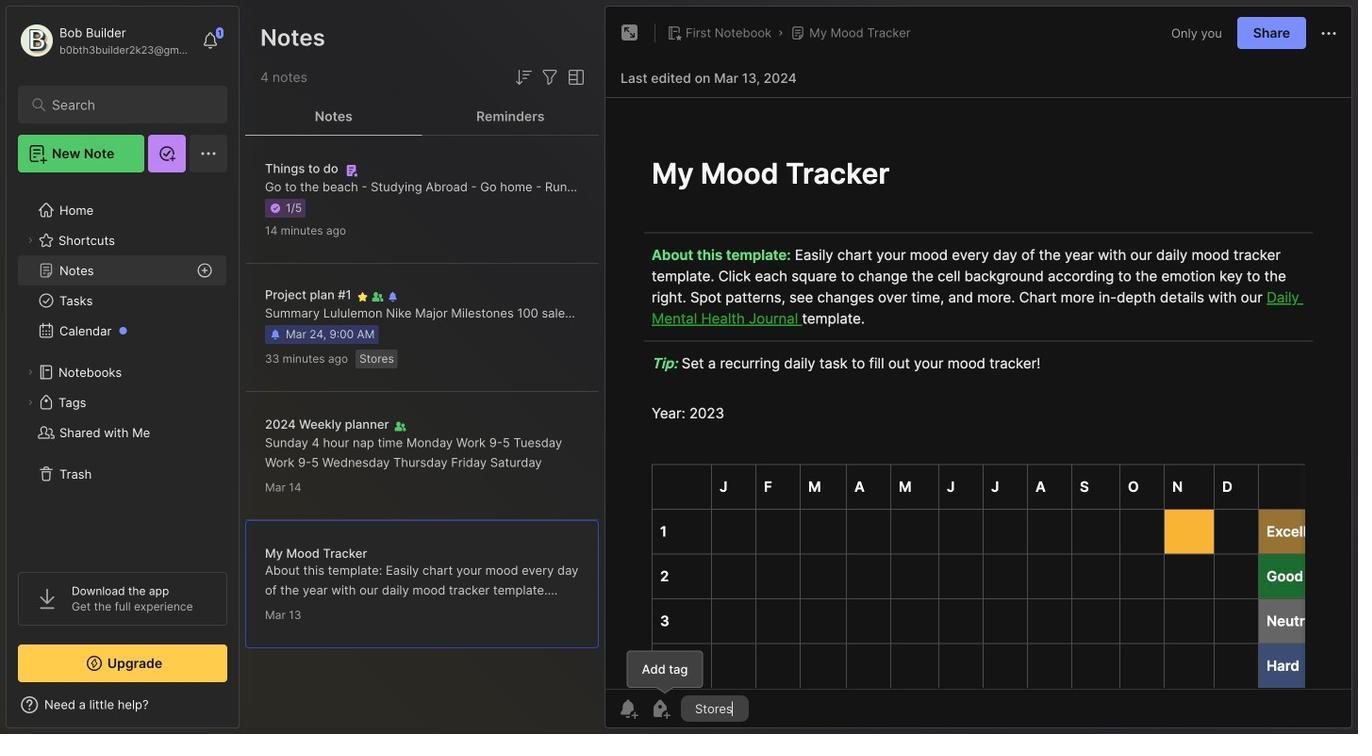 Task type: vqa. For each thing, say whether or not it's contained in the screenshot.
"Dropdown List" Menu
no



Task type: locate. For each thing, give the bounding box(es) containing it.
expand note image
[[619, 22, 642, 44]]

Add tag field
[[693, 701, 737, 718]]

tooltip
[[627, 651, 703, 695]]

tree inside main element
[[7, 184, 239, 556]]

None search field
[[52, 93, 202, 116]]

add filters image
[[539, 66, 561, 89]]

Sort options field
[[512, 66, 535, 89]]

Search text field
[[52, 96, 202, 114]]

add tag image
[[649, 698, 672, 721]]

main element
[[0, 0, 245, 735]]

tree
[[7, 184, 239, 556]]

tab list
[[245, 98, 599, 136]]

WHAT'S NEW field
[[7, 691, 239, 721]]

Note Editor text field
[[606, 97, 1352, 690]]



Task type: describe. For each thing, give the bounding box(es) containing it.
note window element
[[605, 6, 1353, 734]]

View options field
[[561, 66, 588, 89]]

none search field inside main element
[[52, 93, 202, 116]]

More actions field
[[1318, 21, 1341, 45]]

expand tags image
[[25, 397, 36, 409]]

expand notebooks image
[[25, 367, 36, 378]]

more actions image
[[1318, 22, 1341, 45]]

click to collapse image
[[238, 700, 252, 723]]

Add filters field
[[539, 66, 561, 89]]

Account field
[[18, 22, 192, 59]]

add a reminder image
[[617, 698, 640, 721]]



